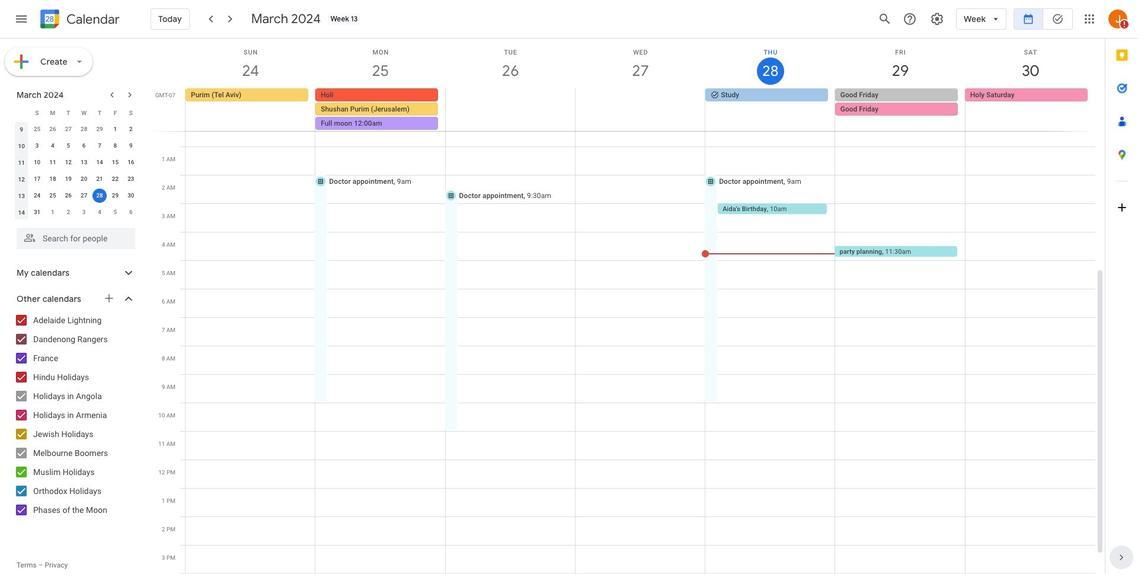 Task type: vqa. For each thing, say whether or not it's contained in the screenshot.
6th 'row' from the top
no



Task type: describe. For each thing, give the bounding box(es) containing it.
17 element
[[30, 172, 44, 186]]

cell inside "march 2024" grid
[[92, 187, 108, 204]]

february 28 element
[[77, 122, 91, 136]]

2 element
[[124, 122, 138, 136]]

28, today element
[[93, 189, 107, 203]]

april 5 element
[[108, 205, 122, 219]]

april 3 element
[[77, 205, 91, 219]]

february 25 element
[[30, 122, 44, 136]]

12 element
[[61, 155, 76, 170]]

other calendars list
[[2, 311, 147, 520]]

15 element
[[108, 155, 122, 170]]

9 element
[[124, 139, 138, 153]]

5 element
[[61, 139, 76, 153]]

february 27 element
[[61, 122, 76, 136]]

april 4 element
[[93, 205, 107, 219]]

7 element
[[93, 139, 107, 153]]

11 element
[[46, 155, 60, 170]]

10 element
[[30, 155, 44, 170]]

3 element
[[30, 139, 44, 153]]

february 29 element
[[93, 122, 107, 136]]

16 element
[[124, 155, 138, 170]]

22 element
[[108, 172, 122, 186]]

8 element
[[108, 139, 122, 153]]

4 element
[[46, 139, 60, 153]]

settings menu image
[[931, 12, 945, 26]]

Search for people text field
[[24, 228, 128, 249]]

april 1 element
[[46, 205, 60, 219]]



Task type: locate. For each thing, give the bounding box(es) containing it.
24 element
[[30, 189, 44, 203]]

19 element
[[61, 172, 76, 186]]

26 element
[[61, 189, 76, 203]]

6 element
[[77, 139, 91, 153]]

grid
[[152, 39, 1106, 574]]

heading
[[64, 12, 120, 26]]

1 element
[[108, 122, 122, 136]]

cell
[[316, 88, 446, 131], [446, 88, 576, 131], [576, 88, 706, 131], [836, 88, 966, 131], [92, 187, 108, 204]]

february 26 element
[[46, 122, 60, 136]]

13 element
[[77, 155, 91, 170]]

25 element
[[46, 189, 60, 203]]

row group
[[14, 121, 139, 221]]

31 element
[[30, 205, 44, 219]]

23 element
[[124, 172, 138, 186]]

27 element
[[77, 189, 91, 203]]

add other calendars image
[[103, 292, 115, 304]]

calendar element
[[38, 7, 120, 33]]

21 element
[[93, 172, 107, 186]]

heading inside calendar element
[[64, 12, 120, 26]]

tab list
[[1106, 39, 1139, 541]]

main drawer image
[[14, 12, 28, 26]]

march 2024 grid
[[11, 104, 139, 221]]

column header
[[14, 104, 29, 121]]

14 element
[[93, 155, 107, 170]]

29 element
[[108, 189, 122, 203]]

row
[[180, 88, 1106, 131], [14, 104, 139, 121], [14, 121, 139, 138], [14, 138, 139, 154], [14, 154, 139, 171], [14, 171, 139, 187], [14, 187, 139, 204], [14, 204, 139, 221]]

column header inside "march 2024" grid
[[14, 104, 29, 121]]

april 6 element
[[124, 205, 138, 219]]

20 element
[[77, 172, 91, 186]]

18 element
[[46, 172, 60, 186]]

None search field
[[0, 223, 147, 249]]

april 2 element
[[61, 205, 76, 219]]

30 element
[[124, 189, 138, 203]]

row group inside "march 2024" grid
[[14, 121, 139, 221]]



